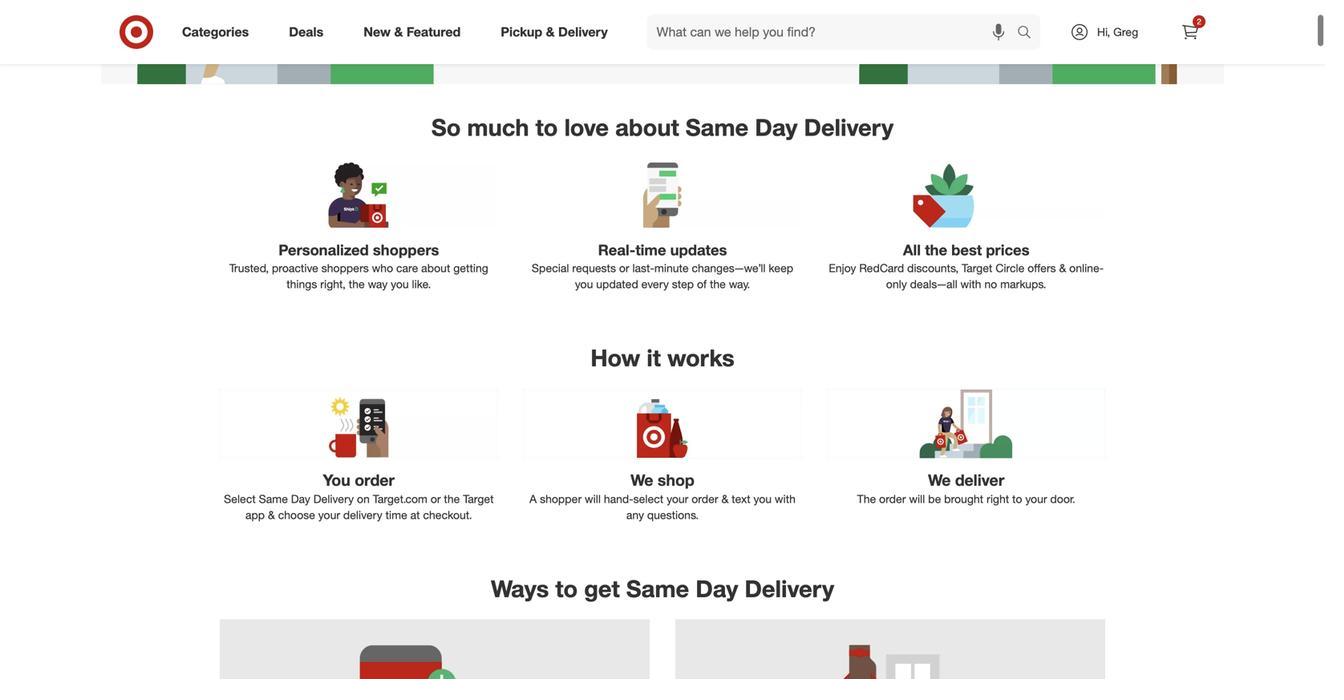 Task type: locate. For each thing, give the bounding box(es) containing it.
target inside you order select same day delivery on target.com or the target app & choose your delivery time at checkout.
[[463, 492, 494, 506]]

the up discounts,
[[925, 241, 948, 259]]

delivery
[[558, 24, 608, 40], [804, 113, 894, 142], [314, 492, 354, 506], [745, 575, 834, 603]]

new & featured link
[[350, 14, 481, 50]]

0 vertical spatial time
[[636, 241, 666, 259]]

you right text
[[754, 492, 772, 506]]

0 horizontal spatial your
[[318, 508, 340, 522]]

your left "door." at the bottom right
[[1026, 492, 1047, 506]]

or up checkout.
[[431, 492, 441, 506]]

same for ways to get same day delivery
[[626, 575, 689, 603]]

&
[[394, 24, 403, 40], [546, 24, 555, 40], [1059, 261, 1067, 275], [722, 492, 729, 506], [268, 508, 275, 522]]

much
[[467, 113, 529, 142]]

time down target.com
[[386, 508, 407, 522]]

the
[[925, 241, 948, 259], [349, 277, 365, 291], [710, 277, 726, 291], [444, 492, 460, 506]]

all the best prices enjoy redcard discounts, target circle offers & online- only deals—all with no markups.
[[829, 241, 1104, 291]]

0 vertical spatial or
[[619, 261, 629, 275]]

your right choose
[[318, 508, 340, 522]]

ways to get same day delivery
[[491, 575, 834, 603]]

any
[[627, 508, 644, 522]]

shoppers up care
[[373, 241, 439, 259]]

real-
[[598, 241, 636, 259]]

1 horizontal spatial about
[[615, 113, 679, 142]]

order down shop
[[692, 492, 719, 506]]

0 horizontal spatial or
[[431, 492, 441, 506]]

1 horizontal spatial target
[[962, 261, 993, 275]]

the right of
[[710, 277, 726, 291]]

works
[[668, 344, 735, 372]]

we up the 'select'
[[631, 471, 653, 490]]

featured
[[407, 24, 461, 40]]

shop
[[658, 471, 695, 490]]

how it works
[[591, 344, 735, 372]]

way
[[368, 277, 388, 291]]

2 horizontal spatial you
[[754, 492, 772, 506]]

about inside personalized shoppers trusted, proactive shoppers who care about getting things right, the way you like.
[[421, 261, 450, 275]]

0 horizontal spatial we
[[631, 471, 653, 490]]

2 vertical spatial to
[[556, 575, 578, 603]]

2 horizontal spatial your
[[1026, 492, 1047, 506]]

& left text
[[722, 492, 729, 506]]

0 horizontal spatial day
[[291, 492, 310, 506]]

2 we from the left
[[928, 471, 951, 490]]

same day delivery, delivered with shipt image
[[220, 620, 650, 680]]

things
[[287, 277, 317, 291]]

personalized
[[279, 241, 369, 259]]

the up checkout.
[[444, 492, 460, 506]]

new & featured
[[364, 24, 461, 40]]

1 horizontal spatial or
[[619, 261, 629, 275]]

1 vertical spatial day
[[291, 492, 310, 506]]

order inside we deliver the order will be brought right to your door.
[[879, 492, 906, 506]]

the inside you order select same day delivery on target.com or the target app & choose your delivery time at checkout.
[[444, 492, 460, 506]]

pickup
[[501, 24, 543, 40]]

will for we deliver
[[909, 492, 925, 506]]

0 vertical spatial target
[[962, 261, 993, 275]]

trusted,
[[229, 261, 269, 275]]

proactive
[[272, 261, 318, 275]]

& inside we shop a shopper will hand-select your order & text you with any questions.
[[722, 492, 729, 506]]

2 vertical spatial same
[[626, 575, 689, 603]]

1 vertical spatial or
[[431, 492, 441, 506]]

1 horizontal spatial will
[[909, 492, 925, 506]]

2
[[1197, 16, 1202, 26]]

1 we from the left
[[631, 471, 653, 490]]

to left get
[[556, 575, 578, 603]]

the inside all the best prices enjoy redcard discounts, target circle offers & online- only deals—all with no markups.
[[925, 241, 948, 259]]

the
[[857, 492, 876, 506]]

order
[[355, 471, 395, 490], [692, 492, 719, 506], [879, 492, 906, 506]]

0 horizontal spatial target
[[463, 492, 494, 506]]

0 vertical spatial shoppers
[[373, 241, 439, 259]]

changes—we'll
[[692, 261, 766, 275]]

we for we deliver
[[928, 471, 951, 490]]

1 vertical spatial with
[[775, 492, 796, 506]]

markups.
[[1001, 277, 1047, 291]]

all
[[903, 241, 921, 259]]

your up questions. at the bottom of the page
[[667, 492, 689, 506]]

we shop a shopper will hand-select your order & text you with any questions.
[[530, 471, 796, 522]]

like.
[[412, 277, 431, 291]]

you down 'requests' at the top left of the page
[[575, 277, 593, 291]]

or up updated
[[619, 261, 629, 275]]

0 horizontal spatial you
[[391, 277, 409, 291]]

& right new
[[394, 24, 403, 40]]

with
[[961, 277, 982, 291], [775, 492, 796, 506]]

same for you order select same day delivery on target.com or the target app & choose your delivery time at checkout.
[[259, 492, 288, 506]]

0 vertical spatial day
[[755, 113, 798, 142]]

online-
[[1070, 261, 1104, 275]]

shoppers up right,
[[322, 261, 369, 275]]

delivery
[[343, 508, 383, 522]]

& right pickup
[[546, 24, 555, 40]]

1 vertical spatial to
[[1013, 492, 1023, 506]]

target.com
[[373, 492, 428, 506]]

will
[[585, 492, 601, 506], [909, 492, 925, 506]]

1 horizontal spatial your
[[667, 492, 689, 506]]

pickup & delivery
[[501, 24, 608, 40]]

0 vertical spatial with
[[961, 277, 982, 291]]

1 horizontal spatial with
[[961, 277, 982, 291]]

categories
[[182, 24, 249, 40]]

redcard
[[860, 261, 904, 275]]

we
[[631, 471, 653, 490], [928, 471, 951, 490]]

time
[[636, 241, 666, 259], [386, 508, 407, 522]]

target up checkout.
[[463, 492, 494, 506]]

how
[[591, 344, 640, 372]]

1 vertical spatial same
[[259, 492, 288, 506]]

you down care
[[391, 277, 409, 291]]

order inside you order select same day delivery on target.com or the target app & choose your delivery time at checkout.
[[355, 471, 395, 490]]

same
[[686, 113, 749, 142], [259, 492, 288, 506], [626, 575, 689, 603]]

to right the right
[[1013, 492, 1023, 506]]

categories link
[[168, 14, 269, 50]]

to
[[536, 113, 558, 142], [1013, 492, 1023, 506], [556, 575, 578, 603]]

will left hand-
[[585, 492, 601, 506]]

1 vertical spatial time
[[386, 508, 407, 522]]

or
[[619, 261, 629, 275], [431, 492, 441, 506]]

so
[[432, 113, 461, 142]]

delivery inside you order select same day delivery on target.com or the target app & choose your delivery time at checkout.
[[314, 492, 354, 506]]

deliver
[[955, 471, 1005, 490]]

2 horizontal spatial order
[[879, 492, 906, 506]]

time up last-
[[636, 241, 666, 259]]

get
[[584, 575, 620, 603]]

will inside we shop a shopper will hand-select your order & text you with any questions.
[[585, 492, 601, 506]]

will inside we deliver the order will be brought right to your door.
[[909, 492, 925, 506]]

order right the
[[879, 492, 906, 506]]

real-time updates special requests or last-minute changes—we'll keep you updated every step of the way.
[[532, 241, 794, 291]]

right
[[987, 492, 1009, 506]]

0 horizontal spatial will
[[585, 492, 601, 506]]

ways
[[491, 575, 549, 603]]

you inside we shop a shopper will hand-select your order & text you with any questions.
[[754, 492, 772, 506]]

we inside we shop a shopper will hand-select your order & text you with any questions.
[[631, 471, 653, 490]]

1 vertical spatial shoppers
[[322, 261, 369, 275]]

0 horizontal spatial shoppers
[[322, 261, 369, 275]]

be
[[928, 492, 941, 506]]

1 vertical spatial about
[[421, 261, 450, 275]]

the left way
[[349, 277, 365, 291]]

time inside you order select same day delivery on target.com or the target app & choose your delivery time at checkout.
[[386, 508, 407, 522]]

2 vertical spatial day
[[696, 575, 738, 603]]

about
[[615, 113, 679, 142], [421, 261, 450, 275]]

target
[[962, 261, 993, 275], [463, 492, 494, 506]]

0 horizontal spatial with
[[775, 492, 796, 506]]

the inside personalized shoppers trusted, proactive shoppers who care about getting things right, the way you like.
[[349, 277, 365, 291]]

we inside we deliver the order will be brought right to your door.
[[928, 471, 951, 490]]

requests
[[572, 261, 616, 275]]

1 horizontal spatial you
[[575, 277, 593, 291]]

1 vertical spatial target
[[463, 492, 494, 506]]

about up like.
[[421, 261, 450, 275]]

select
[[634, 492, 664, 506]]

with right text
[[775, 492, 796, 506]]

1 will from the left
[[585, 492, 601, 506]]

your
[[667, 492, 689, 506], [1026, 492, 1047, 506], [318, 508, 340, 522]]

love
[[565, 113, 609, 142]]

hand-
[[604, 492, 634, 506]]

day
[[755, 113, 798, 142], [291, 492, 310, 506], [696, 575, 738, 603]]

target down best
[[962, 261, 993, 275]]

order up on
[[355, 471, 395, 490]]

to left love
[[536, 113, 558, 142]]

best
[[952, 241, 982, 259]]

hi, greg
[[1098, 25, 1139, 39]]

you
[[391, 277, 409, 291], [575, 277, 593, 291], [754, 492, 772, 506]]

only
[[886, 277, 907, 291]]

1 horizontal spatial order
[[692, 492, 719, 506]]

0 horizontal spatial about
[[421, 261, 450, 275]]

1 horizontal spatial we
[[928, 471, 951, 490]]

deals link
[[275, 14, 344, 50]]

we up be
[[928, 471, 951, 490]]

& right the app
[[268, 508, 275, 522]]

shoppers
[[373, 241, 439, 259], [322, 261, 369, 275]]

with left no
[[961, 277, 982, 291]]

about right love
[[615, 113, 679, 142]]

will left be
[[909, 492, 925, 506]]

same inside you order select same day delivery on target.com or the target app & choose your delivery time at checkout.
[[259, 492, 288, 506]]

door.
[[1051, 492, 1076, 506]]

0 horizontal spatial order
[[355, 471, 395, 490]]

1 horizontal spatial day
[[696, 575, 738, 603]]

1 horizontal spatial time
[[636, 241, 666, 259]]

day inside you order select same day delivery on target.com or the target app & choose your delivery time at checkout.
[[291, 492, 310, 506]]

& right offers
[[1059, 261, 1067, 275]]

0 horizontal spatial time
[[386, 508, 407, 522]]

with inside we shop a shopper will hand-select your order & text you with any questions.
[[775, 492, 796, 506]]

2 will from the left
[[909, 492, 925, 506]]

choose
[[278, 508, 315, 522]]



Task type: describe. For each thing, give the bounding box(es) containing it.
you inside real-time updates special requests or last-minute changes—we'll keep you updated every step of the way.
[[575, 277, 593, 291]]

way.
[[729, 277, 750, 291]]

you
[[323, 471, 351, 490]]

a
[[530, 492, 537, 506]]

who
[[372, 261, 393, 275]]

offers
[[1028, 261, 1056, 275]]

enjoy
[[829, 261, 856, 275]]

questions.
[[647, 508, 699, 522]]

or inside real-time updates special requests or last-minute changes—we'll keep you updated every step of the way.
[[619, 261, 629, 275]]

your inside you order select same day delivery on target.com or the target app & choose your delivery time at checkout.
[[318, 508, 340, 522]]

minute
[[655, 261, 689, 275]]

so much to love about same day delivery
[[432, 113, 894, 142]]

on
[[357, 492, 370, 506]]

greg
[[1114, 25, 1139, 39]]

with inside all the best prices enjoy redcard discounts, target circle offers & online- only deals—all with no markups.
[[961, 277, 982, 291]]

discounts,
[[907, 261, 959, 275]]

0 vertical spatial to
[[536, 113, 558, 142]]

& inside you order select same day delivery on target.com or the target app & choose your delivery time at checkout.
[[268, 508, 275, 522]]

it
[[647, 344, 661, 372]]

0 vertical spatial about
[[615, 113, 679, 142]]

shopper
[[540, 492, 582, 506]]

app
[[246, 508, 265, 522]]

order inside we shop a shopper will hand-select your order & text you with any questions.
[[692, 492, 719, 506]]

personalized shoppers trusted, proactive shoppers who care about getting things right, the way you like.
[[229, 241, 488, 291]]

care
[[396, 261, 418, 275]]

step
[[672, 277, 694, 291]]

or inside you order select same day delivery on target.com or the target app & choose your delivery time at checkout.
[[431, 492, 441, 506]]

& inside all the best prices enjoy redcard discounts, target circle offers & online- only deals—all with no markups.
[[1059, 261, 1067, 275]]

your inside we shop a shopper will hand-select your order & text you with any questions.
[[667, 492, 689, 506]]

to inside we deliver the order will be brought right to your door.
[[1013, 492, 1023, 506]]

2 horizontal spatial day
[[755, 113, 798, 142]]

text
[[732, 492, 751, 506]]

What can we help you find? suggestions appear below search field
[[647, 14, 1021, 50]]

0 vertical spatial same
[[686, 113, 749, 142]]

we for we shop
[[631, 471, 653, 490]]

at
[[411, 508, 420, 522]]

you inside personalized shoppers trusted, proactive shoppers who care about getting things right, the way you like.
[[391, 277, 409, 291]]

pickup & delivery link
[[487, 14, 628, 50]]

1 horizontal spatial shoppers
[[373, 241, 439, 259]]

time inside real-time updates special requests or last-minute changes—we'll keep you updated every step of the way.
[[636, 241, 666, 259]]

right,
[[320, 277, 346, 291]]

brought
[[944, 492, 984, 506]]

we deliver the order will be brought right to your door.
[[857, 471, 1076, 506]]

you order select same day delivery on target.com or the target app & choose your delivery time at checkout.
[[224, 471, 494, 522]]

will for we shop
[[585, 492, 601, 506]]

updated
[[596, 277, 638, 291]]

new
[[364, 24, 391, 40]]

your inside we deliver the order will be brought right to your door.
[[1026, 492, 1047, 506]]

last-
[[633, 261, 655, 275]]

deals
[[289, 24, 324, 40]]

circle
[[996, 261, 1025, 275]]

getting
[[454, 261, 488, 275]]

the inside real-time updates special requests or last-minute changes—we'll keep you updated every step of the way.
[[710, 277, 726, 291]]

updates
[[670, 241, 727, 259]]

of
[[697, 277, 707, 291]]

prices
[[986, 241, 1030, 259]]

keep
[[769, 261, 794, 275]]

day for you order select same day delivery on target.com or the target app & choose your delivery time at checkout.
[[291, 492, 310, 506]]

hi,
[[1098, 25, 1111, 39]]

special
[[532, 261, 569, 275]]

day for ways to get same day delivery
[[696, 575, 738, 603]]

2 link
[[1173, 14, 1208, 50]]

search
[[1010, 26, 1049, 41]]

checkout.
[[423, 508, 472, 522]]

every
[[642, 277, 669, 291]]

no
[[985, 277, 997, 291]]

target inside all the best prices enjoy redcard discounts, target circle offers & online- only deals—all with no markups.
[[962, 261, 993, 275]]

select
[[224, 492, 256, 506]]

deals—all
[[910, 277, 958, 291]]

search button
[[1010, 14, 1049, 53]]



Task type: vqa. For each thing, say whether or not it's contained in the screenshot.
"Show 13 more"
no



